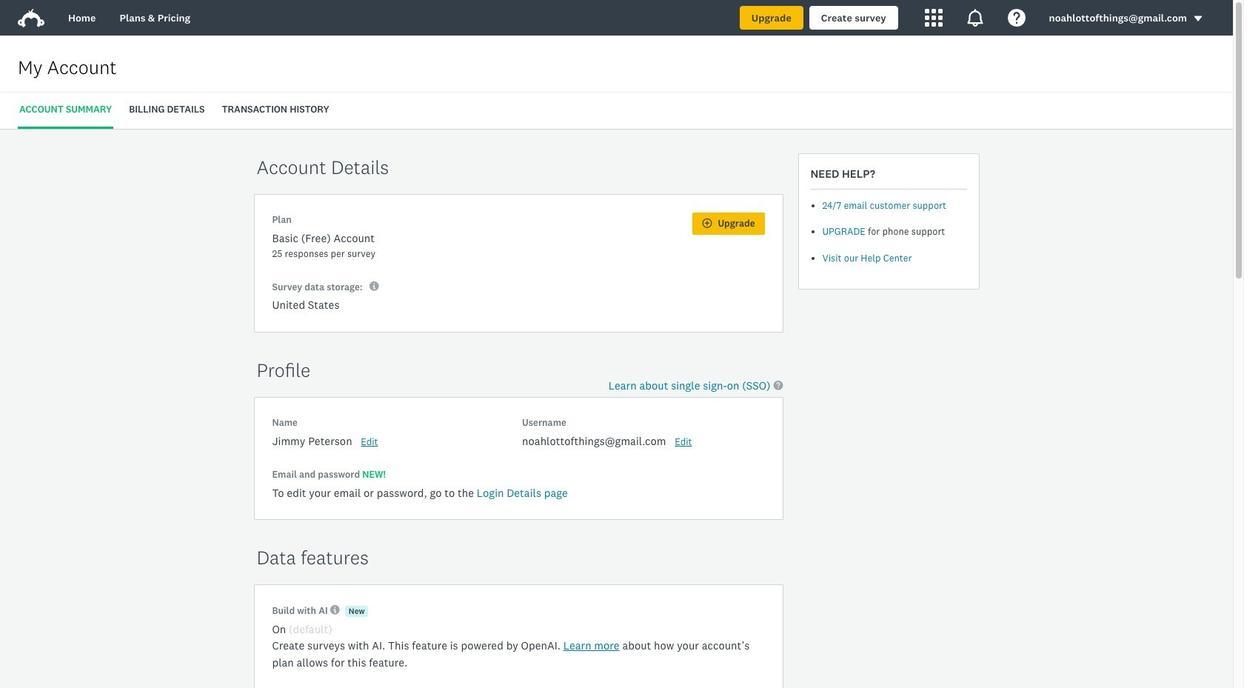 Task type: locate. For each thing, give the bounding box(es) containing it.
products icon image
[[925, 9, 943, 27], [966, 9, 984, 27]]

0 horizontal spatial products icon image
[[925, 9, 943, 27]]

2 products icon image from the left
[[966, 9, 984, 27]]

1 horizontal spatial products icon image
[[966, 9, 984, 27]]



Task type: vqa. For each thing, say whether or not it's contained in the screenshot.
first Products Icon from the right
yes



Task type: describe. For each thing, give the bounding box(es) containing it.
help icon image
[[1008, 9, 1026, 27]]

dropdown arrow image
[[1193, 14, 1204, 24]]

surveymonkey logo image
[[18, 9, 44, 27]]

1 products icon image from the left
[[925, 9, 943, 27]]



